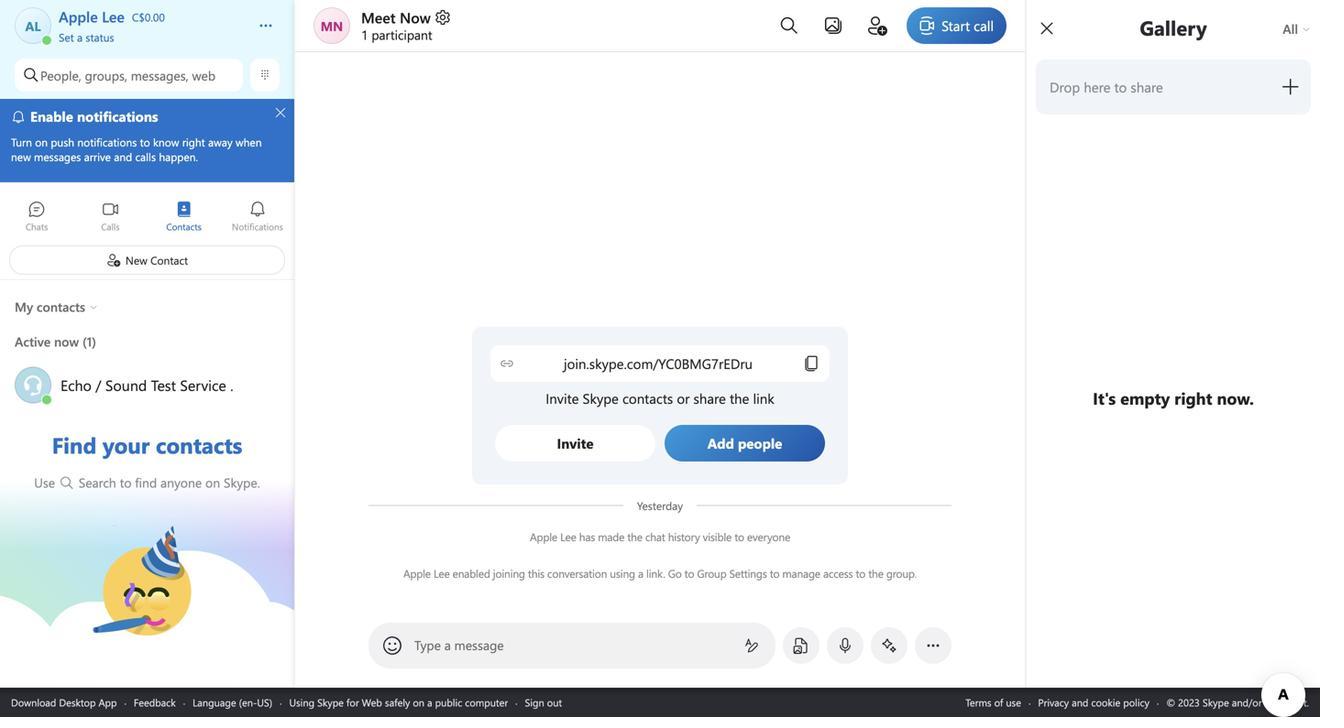 Task type: vqa. For each thing, say whether or not it's contained in the screenshot.
first Apple Lee (You) from the top
no



Task type: locate. For each thing, give the bounding box(es) containing it.
status
[[86, 30, 114, 44]]

using
[[610, 567, 635, 581]]

a inside button
[[77, 30, 83, 44]]

now
[[400, 7, 431, 27]]

tab list
[[0, 193, 294, 243]]

0 vertical spatial the
[[627, 530, 643, 545]]

0 horizontal spatial on
[[205, 475, 220, 491]]

language
[[193, 696, 236, 710]]

0 vertical spatial apple
[[530, 530, 557, 545]]

go
[[668, 567, 682, 581]]

0 horizontal spatial apple
[[403, 567, 431, 581]]

people, groups, messages, web button
[[15, 59, 243, 92]]

0 vertical spatial lee
[[560, 530, 576, 545]]

on left skype.
[[205, 475, 220, 491]]

1 vertical spatial on
[[413, 696, 425, 710]]

feedback
[[134, 696, 176, 710]]

lee left has at bottom left
[[560, 530, 576, 545]]

type a message
[[414, 637, 504, 654]]

everyone
[[747, 530, 790, 545]]

apple up this
[[530, 530, 557, 545]]

has
[[579, 530, 595, 545]]

1 horizontal spatial lee
[[560, 530, 576, 545]]

a right set
[[77, 30, 83, 44]]

apple for apple lee enabled joining this conversation using a link. go to group settings to manage access to the group.
[[403, 567, 431, 581]]

message
[[454, 637, 504, 654]]

to left find
[[120, 475, 131, 491]]

set a status button
[[59, 26, 240, 44]]

use
[[1006, 696, 1021, 710]]

made
[[598, 530, 625, 545]]

the left chat
[[627, 530, 643, 545]]

app
[[99, 696, 117, 710]]

0 horizontal spatial the
[[627, 530, 643, 545]]

language (en-us) link
[[193, 696, 272, 710]]

lee for enabled joining this conversation using a link. go to group settings to manage access to the group.
[[434, 567, 450, 581]]

to
[[120, 475, 131, 491], [735, 530, 744, 545], [685, 567, 694, 581], [770, 567, 780, 581], [856, 567, 866, 581]]

desktop
[[59, 696, 96, 710]]

sound
[[105, 375, 147, 395]]

download desktop app link
[[11, 696, 117, 710]]

sign
[[525, 696, 544, 710]]

/
[[96, 375, 101, 395]]

type
[[414, 637, 441, 654]]

1 vertical spatial apple
[[403, 567, 431, 581]]

terms
[[966, 696, 992, 710]]

lee
[[560, 530, 576, 545], [434, 567, 450, 581]]

1 vertical spatial the
[[868, 567, 884, 581]]

using
[[289, 696, 315, 710]]

meet now button
[[361, 7, 452, 27]]

access
[[823, 567, 853, 581]]

apple left enabled at the left
[[403, 567, 431, 581]]

people, groups, messages, web
[[40, 67, 216, 84]]

computer
[[465, 696, 508, 710]]

on right safely
[[413, 696, 425, 710]]

privacy and cookie policy
[[1038, 696, 1150, 710]]

1 vertical spatial lee
[[434, 567, 450, 581]]

language (en-us)
[[193, 696, 272, 710]]

this
[[528, 567, 545, 581]]

messages,
[[131, 67, 189, 84]]

a left public
[[427, 696, 432, 710]]

meet now
[[361, 7, 431, 27]]

search
[[79, 475, 116, 491]]

0 horizontal spatial lee
[[434, 567, 450, 581]]

party
[[92, 526, 126, 546]]

service
[[180, 375, 226, 395]]

group
[[697, 567, 727, 581]]

and
[[1072, 696, 1089, 710]]

on
[[205, 475, 220, 491], [413, 696, 425, 710]]

echo
[[61, 375, 92, 395]]

test
[[151, 375, 176, 395]]

a right type
[[444, 637, 451, 654]]

lee left enabled at the left
[[434, 567, 450, 581]]

terms of use link
[[966, 696, 1021, 710]]

1 horizontal spatial the
[[868, 567, 884, 581]]

a
[[77, 30, 83, 44], [638, 567, 644, 581], [444, 637, 451, 654], [427, 696, 432, 710]]

apple
[[530, 530, 557, 545], [403, 567, 431, 581]]

privacy and cookie policy link
[[1038, 696, 1150, 710]]

public
[[435, 696, 462, 710]]

the
[[627, 530, 643, 545], [868, 567, 884, 581]]

skype.
[[224, 475, 260, 491]]

to right access on the right bottom of page
[[856, 567, 866, 581]]

joining
[[493, 567, 525, 581]]

the left group.
[[868, 567, 884, 581]]

apple lee enabled joining this conversation using a link. go to group settings to manage access to the group.
[[403, 567, 917, 581]]

1 horizontal spatial apple
[[530, 530, 557, 545]]

download
[[11, 696, 56, 710]]



Task type: describe. For each thing, give the bounding box(es) containing it.
settings
[[729, 567, 767, 581]]

apple lee has made the chat history visible to everyone
[[530, 530, 790, 545]]

1 horizontal spatial on
[[413, 696, 425, 710]]

sign out
[[525, 696, 562, 710]]

to right settings at the right bottom of page
[[770, 567, 780, 581]]

meet
[[361, 7, 396, 27]]

manage
[[782, 567, 821, 581]]

0 vertical spatial on
[[205, 475, 220, 491]]

us)
[[257, 696, 272, 710]]

use
[[34, 475, 59, 491]]

link.
[[646, 567, 665, 581]]

feedback link
[[134, 696, 176, 710]]

download desktop app
[[11, 696, 117, 710]]

terms of use
[[966, 696, 1021, 710]]

set
[[59, 30, 74, 44]]

echo / sound test service .
[[61, 375, 233, 395]]

groups,
[[85, 67, 127, 84]]

for
[[347, 696, 359, 710]]

web
[[192, 67, 216, 84]]

(en-
[[239, 696, 257, 710]]

set a status
[[59, 30, 114, 44]]

sign out link
[[525, 696, 562, 710]]

find
[[135, 475, 157, 491]]

policy
[[1123, 696, 1150, 710]]

of
[[994, 696, 1003, 710]]

chat
[[645, 530, 665, 545]]

skype
[[317, 696, 344, 710]]

active now group
[[0, 328, 294, 413]]

anyone
[[160, 475, 202, 491]]

using skype for web safely on a public computer link
[[289, 696, 508, 710]]

conversation
[[547, 567, 607, 581]]

enabled
[[453, 567, 490, 581]]

web
[[362, 696, 382, 710]]

history
[[668, 530, 700, 545]]

search to find anyone on skype.
[[75, 475, 260, 491]]

cookie
[[1091, 696, 1121, 710]]

a left link. at the bottom of page
[[638, 567, 644, 581]]

to right go
[[685, 567, 694, 581]]

visible
[[703, 530, 732, 545]]

people,
[[40, 67, 81, 84]]

privacy
[[1038, 696, 1069, 710]]

lee for has made the chat history visible to everyone
[[560, 530, 576, 545]]

.
[[230, 375, 233, 395]]

apple for apple lee has made the chat history visible to everyone
[[530, 530, 557, 545]]

out
[[547, 696, 562, 710]]

using skype for web safely on a public computer
[[289, 696, 508, 710]]

Type a message text field
[[415, 637, 730, 656]]

to right the visible
[[735, 530, 744, 545]]

safely
[[385, 696, 410, 710]]

group.
[[886, 567, 917, 581]]



